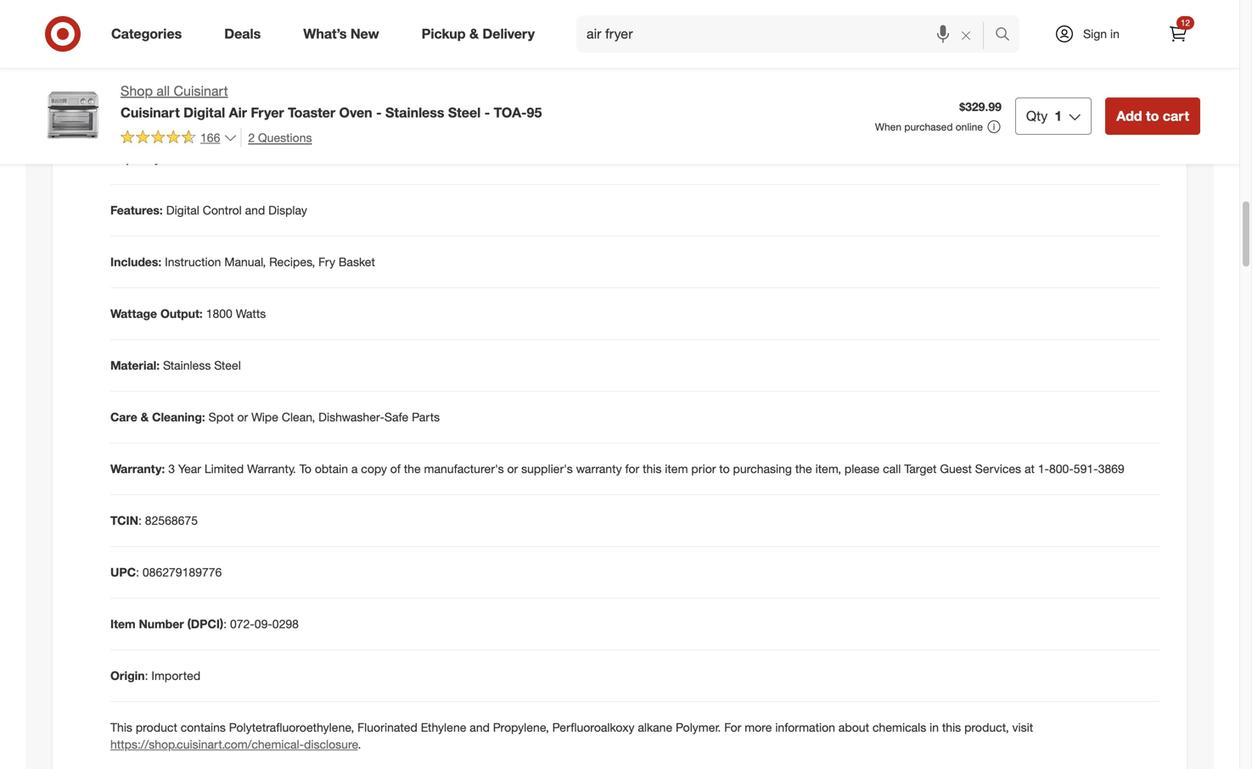 Task type: describe. For each thing, give the bounding box(es) containing it.
for
[[724, 721, 741, 736]]

& for care
[[141, 410, 149, 425]]

target
[[904, 462, 937, 477]]

stainless inside shop all cuisinart cuisinart digital air fryer toaster oven - stainless steel - toa-95
[[385, 104, 444, 121]]

fry
[[318, 255, 335, 270]]

and inside this product contains polytetrafluoroethylene, fluorinated ethylene and propylene, perfluoroalkoxy alkane polymer . for more information about chemicals in this product, visit https://shop.cuisinart.com/chemical-disclosure .
[[470, 721, 490, 736]]

care
[[110, 410, 137, 425]]

28.5
[[219, 151, 242, 166]]

manufacturer's
[[424, 462, 504, 477]]

12
[[1181, 17, 1190, 28]]

1 vertical spatial to
[[719, 462, 730, 477]]

alkane
[[638, 721, 672, 736]]

pickup & delivery
[[422, 26, 535, 42]]

this product contains polytetrafluoroethylene, fluorinated ethylene and propylene, perfluoroalkoxy alkane polymer . for more information about chemicals in this product, visit https://shop.cuisinart.com/chemical-disclosure .
[[110, 721, 1033, 753]]

1 vertical spatial cuisinart
[[121, 104, 180, 121]]

features:
[[110, 203, 163, 218]]

warranty
[[576, 462, 622, 477]]

at
[[1025, 462, 1035, 477]]

item number (dpci) : 072-09-0298
[[110, 617, 299, 632]]

up
[[146, 99, 161, 114]]

fryer
[[251, 104, 284, 121]]

82568675
[[145, 514, 198, 529]]

quart
[[246, 151, 276, 166]]

material:
[[110, 358, 160, 373]]

166 link
[[121, 128, 237, 149]]

1-
[[1038, 462, 1049, 477]]

oven
[[339, 104, 372, 121]]

air
[[229, 104, 247, 121]]

warranty.
[[247, 462, 296, 477]]

add to cart
[[1116, 108, 1189, 124]]

control
[[203, 203, 242, 218]]

steel inside shop all cuisinart cuisinart digital air fryer toaster oven - stainless steel - toa-95
[[448, 104, 481, 121]]

holds
[[110, 99, 143, 114]]

0 vertical spatial cuisinart
[[174, 83, 228, 99]]

this
[[110, 721, 132, 736]]

2 the from the left
[[795, 462, 812, 477]]

for
[[625, 462, 639, 477]]

2 questions link
[[241, 128, 312, 147]]

digital inside shop all cuisinart cuisinart digital air fryer toaster oven - stainless steel - toa-95
[[183, 104, 225, 121]]

watts
[[236, 307, 266, 321]]

includes: instruction manual, recipes, fry basket
[[110, 255, 375, 270]]

visit
[[1012, 721, 1033, 736]]

1 - from the left
[[376, 104, 382, 121]]

capacity (volume): 28.5 quart
[[110, 151, 276, 166]]

0 horizontal spatial and
[[245, 203, 265, 218]]

sign in
[[1083, 26, 1120, 41]]

4
[[182, 99, 188, 114]]

search button
[[987, 15, 1028, 56]]

questions
[[258, 130, 312, 145]]

0 vertical spatial this
[[643, 462, 662, 477]]

about
[[839, 721, 869, 736]]

output:
[[160, 307, 203, 321]]

1 vertical spatial or
[[507, 462, 518, 477]]

clean,
[[282, 410, 315, 425]]

categories
[[111, 26, 182, 42]]

purchased
[[904, 120, 953, 133]]

safe
[[384, 410, 408, 425]]

pickup & delivery link
[[407, 15, 556, 53]]

& for pickup
[[469, 26, 479, 42]]

https://shop.cuisinart.com/chemical-disclosure link
[[110, 738, 358, 753]]

: left 072-
[[223, 617, 227, 632]]

09-
[[254, 617, 272, 632]]

more
[[745, 721, 772, 736]]

dishwasher-
[[318, 410, 384, 425]]

fluorinated
[[357, 721, 418, 736]]

what's new link
[[289, 15, 400, 53]]

qty 1
[[1026, 108, 1062, 124]]

toaster
[[288, 104, 335, 121]]

tcin : 82568675
[[110, 514, 198, 529]]

limited
[[204, 462, 244, 477]]

disclosure
[[304, 738, 358, 753]]

features: digital control and display
[[110, 203, 307, 218]]

tcin
[[110, 514, 138, 529]]

material: stainless steel
[[110, 358, 241, 373]]

cleaning:
[[152, 410, 205, 425]]

0 vertical spatial .
[[718, 721, 721, 736]]

propylene,
[[493, 721, 549, 736]]

upc : 086279189776
[[110, 565, 222, 580]]

https://shop.cuisinart.com/chemical-
[[110, 738, 304, 753]]

: for 82568675
[[138, 514, 142, 529]]

perfluoroalkoxy
[[552, 721, 634, 736]]

polytetrafluoroethylene,
[[229, 721, 354, 736]]



Task type: locate. For each thing, give the bounding box(es) containing it.
information
[[775, 721, 835, 736]]

in right sign
[[1110, 26, 1120, 41]]

obtain
[[315, 462, 348, 477]]

(dpci)
[[187, 617, 223, 632]]

3869
[[1098, 462, 1125, 477]]

166
[[200, 130, 220, 145]]

recipes,
[[269, 255, 315, 270]]

0 vertical spatial &
[[469, 26, 479, 42]]

0 horizontal spatial the
[[404, 462, 421, 477]]

basket
[[339, 255, 375, 270]]

072-
[[230, 617, 254, 632]]

0 horizontal spatial in
[[930, 721, 939, 736]]

1 vertical spatial steel
[[214, 358, 241, 373]]

supplier's
[[521, 462, 573, 477]]

1800
[[206, 307, 232, 321]]

all
[[157, 83, 170, 99]]

the right of
[[404, 462, 421, 477]]

0 horizontal spatial .
[[358, 738, 361, 753]]

cuisinart up pounds
[[174, 83, 228, 99]]

cuisinart down all
[[121, 104, 180, 121]]

& right care
[[141, 410, 149, 425]]

1 vertical spatial and
[[470, 721, 490, 736]]

search
[[987, 27, 1028, 44]]

steel left toa-
[[448, 104, 481, 121]]

this right for
[[643, 462, 662, 477]]

new
[[350, 26, 379, 42]]

and right ethylene
[[470, 721, 490, 736]]

contains
[[181, 721, 226, 736]]

1 horizontal spatial or
[[507, 462, 518, 477]]

digital left "control"
[[166, 203, 199, 218]]

item,
[[815, 462, 841, 477]]

copy
[[361, 462, 387, 477]]

add
[[1116, 108, 1142, 124]]

add to cart button
[[1105, 97, 1200, 135]]

sign
[[1083, 26, 1107, 41]]

0 horizontal spatial steel
[[214, 358, 241, 373]]

:
[[138, 514, 142, 529], [136, 565, 139, 580], [223, 617, 227, 632], [145, 669, 148, 684]]

holds up to: 4 pounds
[[110, 99, 232, 114]]

and left display
[[245, 203, 265, 218]]

1 vertical spatial .
[[358, 738, 361, 753]]

. left for
[[718, 721, 721, 736]]

: for imported
[[145, 669, 148, 684]]

12 link
[[1160, 15, 1197, 53]]

0 vertical spatial steel
[[448, 104, 481, 121]]

1
[[1055, 108, 1062, 124]]

this inside this product contains polytetrafluoroethylene, fluorinated ethylene and propylene, perfluoroalkoxy alkane polymer . for more information about chemicals in this product, visit https://shop.cuisinart.com/chemical-disclosure .
[[942, 721, 961, 736]]

purchasing
[[733, 462, 792, 477]]

deals
[[224, 26, 261, 42]]

categories link
[[97, 15, 203, 53]]

wattage
[[110, 307, 157, 321]]

: left '086279189776'
[[136, 565, 139, 580]]

0 horizontal spatial -
[[376, 104, 382, 121]]

. down fluorinated
[[358, 738, 361, 753]]

when
[[875, 120, 902, 133]]

and
[[245, 203, 265, 218], [470, 721, 490, 736]]

0 vertical spatial stainless
[[385, 104, 444, 121]]

1 horizontal spatial this
[[942, 721, 961, 736]]

item
[[110, 617, 135, 632]]

or right spot
[[237, 410, 248, 425]]

1 vertical spatial digital
[[166, 203, 199, 218]]

0 horizontal spatial this
[[643, 462, 662, 477]]

digital up 166
[[183, 104, 225, 121]]

to right 'prior'
[[719, 462, 730, 477]]

$329.99
[[959, 99, 1002, 114]]

2 - from the left
[[484, 104, 490, 121]]

&
[[469, 26, 479, 42], [141, 410, 149, 425]]

steel up spot
[[214, 358, 241, 373]]

imported
[[151, 669, 201, 684]]

0 horizontal spatial to
[[719, 462, 730, 477]]

of
[[390, 462, 401, 477]]

item
[[665, 462, 688, 477]]

1 horizontal spatial the
[[795, 462, 812, 477]]

product
[[136, 721, 177, 736]]

1 horizontal spatial stainless
[[385, 104, 444, 121]]

or
[[237, 410, 248, 425], [507, 462, 518, 477]]

591-
[[1074, 462, 1098, 477]]

pounds
[[192, 99, 232, 114]]

: left the imported
[[145, 669, 148, 684]]

(volume):
[[164, 151, 216, 166]]

0 vertical spatial and
[[245, 203, 265, 218]]

instruction
[[165, 255, 221, 270]]

in
[[1110, 26, 1120, 41], [930, 721, 939, 736]]

pickup
[[422, 26, 466, 42]]

steel
[[448, 104, 481, 121], [214, 358, 241, 373]]

& right pickup
[[469, 26, 479, 42]]

0 horizontal spatial or
[[237, 410, 248, 425]]

to right add
[[1146, 108, 1159, 124]]

2 questions
[[248, 130, 312, 145]]

shop all cuisinart cuisinart digital air fryer toaster oven - stainless steel - toa-95
[[121, 83, 542, 121]]

1 horizontal spatial &
[[469, 26, 479, 42]]

in right chemicals
[[930, 721, 939, 736]]

1 horizontal spatial to
[[1146, 108, 1159, 124]]

1 horizontal spatial steel
[[448, 104, 481, 121]]

the
[[404, 462, 421, 477], [795, 462, 812, 477]]

1 vertical spatial &
[[141, 410, 149, 425]]

0 vertical spatial in
[[1110, 26, 1120, 41]]

: left 82568675
[[138, 514, 142, 529]]

1 the from the left
[[404, 462, 421, 477]]

1 vertical spatial stainless
[[163, 358, 211, 373]]

what's
[[303, 26, 347, 42]]

2
[[248, 130, 255, 145]]

0 vertical spatial digital
[[183, 104, 225, 121]]

the left item,
[[795, 462, 812, 477]]

upc
[[110, 565, 136, 580]]

- left toa-
[[484, 104, 490, 121]]

to:
[[164, 99, 179, 114]]

origin
[[110, 669, 145, 684]]

when purchased online
[[875, 120, 983, 133]]

-
[[376, 104, 382, 121], [484, 104, 490, 121]]

0 vertical spatial or
[[237, 410, 248, 425]]

stainless right oven
[[385, 104, 444, 121]]

1 horizontal spatial .
[[718, 721, 721, 736]]

ethylene
[[421, 721, 466, 736]]

qty
[[1026, 108, 1048, 124]]

to inside button
[[1146, 108, 1159, 124]]

in inside this product contains polytetrafluoroethylene, fluorinated ethylene and propylene, perfluoroalkoxy alkane polymer . for more information about chemicals in this product, visit https://shop.cuisinart.com/chemical-disclosure .
[[930, 721, 939, 736]]

0 horizontal spatial stainless
[[163, 358, 211, 373]]

or left supplier's at the bottom
[[507, 462, 518, 477]]

What can we help you find? suggestions appear below search field
[[576, 15, 999, 53]]

95
[[527, 104, 542, 121]]

chemicals
[[873, 721, 926, 736]]

0 horizontal spatial &
[[141, 410, 149, 425]]

to
[[299, 462, 311, 477]]

1 vertical spatial this
[[942, 721, 961, 736]]

0 vertical spatial to
[[1146, 108, 1159, 124]]

1 vertical spatial in
[[930, 721, 939, 736]]

image of cuisinart digital air fryer toaster oven - stainless steel - toa-95 image
[[39, 81, 107, 149]]

sign in link
[[1040, 15, 1146, 53]]

services
[[975, 462, 1021, 477]]

: for 086279189776
[[136, 565, 139, 580]]

cart
[[1163, 108, 1189, 124]]

1 horizontal spatial in
[[1110, 26, 1120, 41]]

please
[[845, 462, 880, 477]]

086279189776
[[143, 565, 222, 580]]

stainless down wattage output: 1800 watts at top left
[[163, 358, 211, 373]]

1 horizontal spatial and
[[470, 721, 490, 736]]

1 horizontal spatial -
[[484, 104, 490, 121]]

spot
[[209, 410, 234, 425]]

warranty:
[[110, 462, 165, 477]]

- right oven
[[376, 104, 382, 121]]

800-
[[1049, 462, 1074, 477]]

parts
[[412, 410, 440, 425]]

0298
[[272, 617, 299, 632]]

this left product,
[[942, 721, 961, 736]]



Task type: vqa. For each thing, say whether or not it's contained in the screenshot.
Hollywood
no



